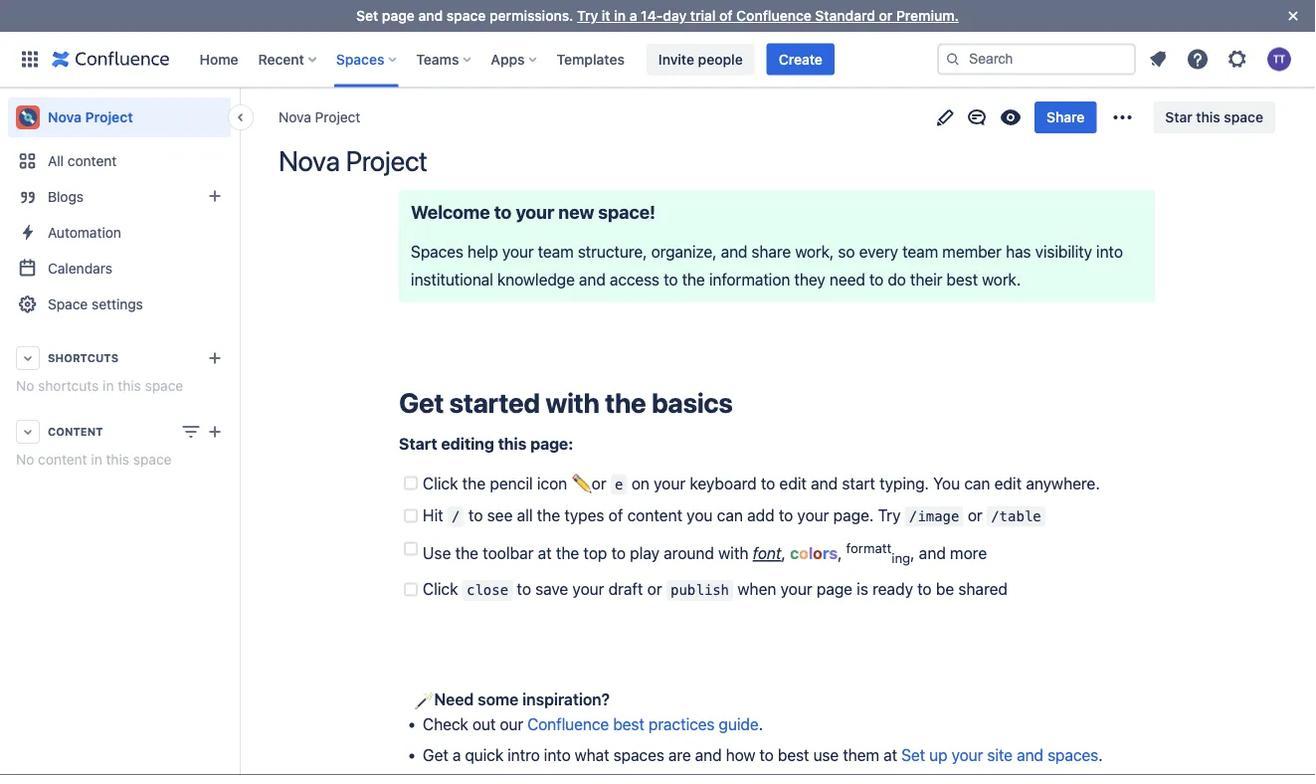 Task type: locate. For each thing, give the bounding box(es) containing it.
create a blog image
[[203, 184, 227, 208]]

0 horizontal spatial a
[[453, 746, 461, 765]]

how
[[726, 746, 756, 765]]

best inside spaces help your team structure, organize, and share work, so every team member has visibility into institutional knowledge and access to the information they need to do their best work.
[[947, 270, 978, 288]]

this
[[1197, 109, 1221, 125], [118, 378, 141, 394], [498, 434, 527, 453], [106, 451, 129, 468]]

space
[[447, 7, 486, 24], [1225, 109, 1264, 125], [145, 378, 183, 394], [133, 451, 172, 468]]

into right intro
[[544, 746, 571, 765]]

0 vertical spatial get
[[399, 386, 444, 418]]

up
[[930, 746, 948, 765]]

invite people
[[659, 51, 743, 67]]

Search field
[[938, 43, 1137, 75]]

1 click from the top
[[423, 474, 458, 492]]

star this space button
[[1154, 102, 1276, 133]]

edit this page image
[[934, 105, 957, 129]]

1 horizontal spatial spaces
[[411, 242, 464, 261]]

content down content
[[38, 451, 87, 468]]

1 no from the top
[[16, 378, 34, 394]]

more actions image
[[1111, 105, 1135, 129]]

0 horizontal spatial .
[[759, 715, 763, 734]]

in right it
[[614, 7, 626, 24]]

0 horizontal spatial confluence
[[528, 715, 609, 734]]

copy image
[[654, 200, 678, 224], [731, 390, 755, 414]]

1 vertical spatial spaces
[[411, 242, 464, 261]]

click up hit
[[423, 474, 458, 492]]

s
[[829, 544, 838, 563]]

site
[[988, 746, 1013, 765]]

no for no shortcuts in this space
[[16, 378, 34, 394]]

1 vertical spatial in
[[103, 378, 114, 394]]

no down content dropdown button
[[16, 451, 34, 468]]

get
[[399, 386, 444, 418], [423, 746, 449, 765]]

and down the structure,
[[579, 270, 606, 288]]

0 horizontal spatial ,
[[782, 544, 786, 563]]

1 vertical spatial confluence
[[528, 715, 609, 734]]

click down "use"
[[423, 580, 458, 599]]

welcome
[[411, 202, 490, 223]]

banner
[[0, 31, 1316, 88]]

project up all content link
[[85, 109, 133, 125]]

close
[[467, 582, 509, 599]]

at
[[538, 544, 552, 563], [884, 746, 898, 765]]

0 vertical spatial into
[[1097, 242, 1124, 261]]

the inside spaces help your team structure, organize, and share work, so every team member has visibility into institutional knowledge and access to the information they need to do their best work.
[[682, 270, 705, 288]]

2 team from the left
[[903, 242, 939, 261]]

teams button
[[410, 43, 479, 75]]

spaces up institutional
[[411, 242, 464, 261]]

l
[[809, 544, 813, 563]]

use
[[814, 746, 839, 765]]

create a page image
[[203, 420, 227, 444]]

spaces inside popup button
[[336, 51, 385, 67]]

2 horizontal spatial best
[[947, 270, 978, 288]]

templates
[[557, 51, 625, 67]]

0 horizontal spatial in
[[91, 451, 102, 468]]

confluence image
[[52, 47, 170, 71], [52, 47, 170, 71]]

spaces inside spaces help your team structure, organize, and share work, so every team member has visibility into institutional knowledge and access to the information they need to do their best work.
[[411, 242, 464, 261]]

1 horizontal spatial a
[[630, 7, 637, 24]]

in down shortcuts dropdown button
[[103, 378, 114, 394]]

at right toolbar
[[538, 544, 552, 563]]

spaces right recent popup button
[[336, 51, 385, 67]]

project down the spaces popup button
[[315, 109, 361, 125]]

permissions.
[[490, 7, 574, 24]]

page up the spaces popup button
[[382, 7, 415, 24]]

1 horizontal spatial with
[[719, 544, 749, 563]]

your
[[516, 202, 555, 223], [503, 242, 534, 261], [654, 474, 686, 492], [798, 506, 830, 525], [573, 580, 605, 599], [781, 580, 813, 599], [952, 746, 984, 765]]

0 horizontal spatial o
[[799, 544, 809, 563]]

🪄 need some inspiration?
[[399, 690, 610, 709]]

check
[[423, 715, 468, 734]]

1 horizontal spatial try
[[878, 506, 901, 525]]

to down organize,
[[664, 270, 678, 288]]

into inside spaces help your team structure, organize, and share work, so every team member has visibility into institutional knowledge and access to the information they need to do their best work.
[[1097, 242, 1124, 261]]

member
[[943, 242, 1002, 261]]

1 vertical spatial get
[[423, 746, 449, 765]]

with left the font
[[719, 544, 749, 563]]

spaces right site
[[1048, 746, 1099, 765]]

edit left start
[[780, 474, 807, 492]]

1 horizontal spatial in
[[103, 378, 114, 394]]

copy image for welcome to your new space!
[[654, 200, 678, 224]]

project
[[85, 109, 133, 125], [315, 109, 361, 125], [346, 144, 428, 177]]

1 vertical spatial try
[[878, 506, 901, 525]]

and right ing
[[919, 544, 946, 563]]

1 horizontal spatial page
[[817, 580, 853, 599]]

set up the spaces popup button
[[356, 7, 378, 24]]

0 vertical spatial at
[[538, 544, 552, 563]]

1 vertical spatial can
[[717, 506, 743, 525]]

0 horizontal spatial into
[[544, 746, 571, 765]]

apps
[[491, 51, 525, 67]]

they
[[795, 270, 826, 288]]

this right the star
[[1197, 109, 1221, 125]]

best left use
[[778, 746, 810, 765]]

1 vertical spatial no
[[16, 451, 34, 468]]

edit up /table
[[995, 474, 1022, 492]]

day
[[663, 7, 687, 24]]

0 vertical spatial set
[[356, 7, 378, 24]]

team up the their
[[903, 242, 939, 261]]

get down the check
[[423, 746, 449, 765]]

on
[[632, 474, 650, 492]]

formatt
[[847, 541, 892, 556]]

the right all
[[537, 506, 560, 525]]

0 vertical spatial in
[[614, 7, 626, 24]]

, right r at right
[[838, 544, 842, 563]]

page left 'is'
[[817, 580, 853, 599]]

of
[[720, 7, 733, 24], [609, 506, 623, 525]]

can right the you
[[717, 506, 743, 525]]

use the toolbar at the top to play around with font , c o l o r s , formatt ing , and more
[[423, 541, 987, 566]]

in down content
[[91, 451, 102, 468]]

1 o from the left
[[799, 544, 809, 563]]

the right "use"
[[455, 544, 479, 563]]

the left 'basics'
[[605, 386, 646, 418]]

set page and space permissions. try it in a 14-day trial of confluence standard or premium.
[[356, 7, 959, 24]]

0 vertical spatial no
[[16, 378, 34, 394]]

confluence
[[737, 7, 812, 24], [528, 715, 609, 734]]

confluence up the create
[[737, 7, 812, 24]]

2 no from the top
[[16, 451, 34, 468]]

with up page:
[[546, 386, 600, 418]]

best down member
[[947, 270, 978, 288]]

blogs link
[[8, 179, 231, 215]]

1 horizontal spatial team
[[903, 242, 939, 261]]

guide
[[719, 715, 759, 734]]

2 vertical spatial best
[[778, 746, 810, 765]]

this down content dropdown button
[[106, 451, 129, 468]]

0 horizontal spatial of
[[609, 506, 623, 525]]

0 vertical spatial of
[[720, 7, 733, 24]]

and right are
[[695, 746, 722, 765]]

3 , from the left
[[911, 544, 915, 563]]

0 vertical spatial content
[[68, 153, 117, 169]]

no left shortcuts
[[16, 378, 34, 394]]

anywhere.
[[1026, 474, 1101, 492]]

2 horizontal spatial in
[[614, 7, 626, 24]]

.
[[759, 715, 763, 734], [1099, 746, 1103, 765]]

nova project link down recent popup button
[[279, 107, 361, 127]]

nova project link
[[8, 98, 231, 137], [279, 107, 361, 127]]

2 o from the left
[[813, 544, 823, 563]]

2 spaces from the left
[[1048, 746, 1099, 765]]

set
[[356, 7, 378, 24], [902, 746, 926, 765]]

hit / to see all the types of content you can add to your page. try /image or /table
[[423, 506, 1042, 525]]

1 horizontal spatial o
[[813, 544, 823, 563]]

premium.
[[897, 7, 959, 24]]

at inside use the toolbar at the top to play around with font , c o l o r s , formatt ing , and more
[[538, 544, 552, 563]]

your down c
[[781, 580, 813, 599]]

1 vertical spatial of
[[609, 506, 623, 525]]

work,
[[795, 242, 834, 261]]

0 horizontal spatial at
[[538, 544, 552, 563]]

1 spaces from the left
[[614, 746, 665, 765]]

space down settings icon
[[1225, 109, 1264, 125]]

0 horizontal spatial team
[[538, 242, 574, 261]]

, left c
[[782, 544, 786, 563]]

of right trial
[[720, 7, 733, 24]]

team up knowledge
[[538, 242, 574, 261]]

confluence down inspiration? on the bottom left of the page
[[528, 715, 609, 734]]

space down shortcuts dropdown button
[[145, 378, 183, 394]]

create
[[779, 51, 823, 67]]

team
[[538, 242, 574, 261], [903, 242, 939, 261]]

start
[[842, 474, 876, 492]]

0 horizontal spatial with
[[546, 386, 600, 418]]

try left it
[[577, 7, 598, 24]]

0 horizontal spatial copy image
[[654, 200, 678, 224]]

people
[[698, 51, 743, 67]]

0 vertical spatial best
[[947, 270, 978, 288]]

quick
[[465, 746, 504, 765]]

content down on
[[628, 506, 683, 525]]

1 vertical spatial content
[[38, 451, 87, 468]]

a left quick
[[453, 746, 461, 765]]

shortcuts button
[[8, 340, 231, 376]]

the left top
[[556, 544, 579, 563]]

a left 14-
[[630, 7, 637, 24]]

home
[[200, 51, 238, 67]]

copy image up organize,
[[654, 200, 678, 224]]

r
[[823, 544, 829, 563]]

, up the ready
[[911, 544, 915, 563]]

click close to save your draft or publish when your page is ready to be shared
[[423, 580, 1008, 599]]

the
[[682, 270, 705, 288], [605, 386, 646, 418], [463, 474, 486, 492], [537, 506, 560, 525], [455, 544, 479, 563], [556, 544, 579, 563]]

nova project link up all content link
[[8, 98, 231, 137]]

get up start
[[399, 386, 444, 418]]

1 horizontal spatial ,
[[838, 544, 842, 563]]

0 horizontal spatial spaces
[[614, 746, 665, 765]]

ready
[[873, 580, 914, 599]]

space settings
[[48, 296, 143, 313]]

this inside button
[[1197, 109, 1221, 125]]

o
[[799, 544, 809, 563], [813, 544, 823, 563]]

institutional
[[411, 270, 493, 288]]

content inside all content link
[[68, 153, 117, 169]]

0 vertical spatial .
[[759, 715, 763, 734]]

click for close
[[423, 580, 458, 599]]

1 horizontal spatial at
[[884, 746, 898, 765]]

0 vertical spatial click
[[423, 474, 458, 492]]

0 vertical spatial spaces
[[336, 51, 385, 67]]

into right visibility
[[1097, 242, 1124, 261]]

o left s
[[813, 544, 823, 563]]

1 vertical spatial .
[[1099, 746, 1103, 765]]

content right 'all'
[[68, 153, 117, 169]]

add shortcut image
[[203, 346, 227, 370]]

0 horizontal spatial can
[[717, 506, 743, 525]]

can right you
[[965, 474, 991, 492]]

your up knowledge
[[503, 242, 534, 261]]

knowledge
[[498, 270, 575, 288]]

0 horizontal spatial spaces
[[336, 51, 385, 67]]

of right the types
[[609, 506, 623, 525]]

1 horizontal spatial copy image
[[731, 390, 755, 414]]

click for the
[[423, 474, 458, 492]]

appswitcher icon image
[[18, 47, 42, 71]]

space
[[48, 296, 88, 313]]

0 horizontal spatial best
[[613, 715, 645, 734]]

2 horizontal spatial ,
[[911, 544, 915, 563]]

1 vertical spatial page
[[817, 580, 853, 599]]

to up add at the bottom right
[[761, 474, 776, 492]]

shared
[[959, 580, 1008, 599]]

at right them
[[884, 746, 898, 765]]

best left practices
[[613, 715, 645, 734]]

1 horizontal spatial edit
[[995, 474, 1022, 492]]

copy image for get started with the basics
[[731, 390, 755, 414]]

0 vertical spatial page
[[382, 7, 415, 24]]

click the pencil icon ✏️ or e on your keyboard to edit and start typing. you can edit anywhere.
[[423, 474, 1101, 492]]

copy image up click the pencil icon ✏️ or e on your keyboard to edit and start typing. you can edit anywhere.
[[731, 390, 755, 414]]

2 click from the top
[[423, 580, 458, 599]]

0 vertical spatial copy image
[[654, 200, 678, 224]]

1 vertical spatial a
[[453, 746, 461, 765]]

1 horizontal spatial confluence
[[737, 7, 812, 24]]

the left pencil
[[463, 474, 486, 492]]

🪄
[[415, 690, 431, 709]]

is
[[857, 580, 869, 599]]

nova project link inside 'space' element
[[8, 98, 231, 137]]

with
[[546, 386, 600, 418], [719, 544, 749, 563]]

try right page.
[[878, 506, 901, 525]]

2 vertical spatial in
[[91, 451, 102, 468]]

are
[[669, 746, 691, 765]]

set left up
[[902, 746, 926, 765]]

0 vertical spatial can
[[965, 474, 991, 492]]

it
[[602, 7, 611, 24]]

0 horizontal spatial set
[[356, 7, 378, 24]]

o left r at right
[[799, 544, 809, 563]]

1 vertical spatial with
[[719, 544, 749, 563]]

1 horizontal spatial into
[[1097, 242, 1124, 261]]

spaces for spaces
[[336, 51, 385, 67]]

your profile and preferences image
[[1268, 47, 1292, 71]]

1 team from the left
[[538, 242, 574, 261]]

the down organize,
[[682, 270, 705, 288]]

project inside 'space' element
[[85, 109, 133, 125]]

basics
[[652, 386, 733, 418]]

or right standard
[[879, 7, 893, 24]]

spaces for spaces help your team structure, organize, and share work, so every team member has visibility into institutional knowledge and access to the information they need to do their best work.
[[411, 242, 464, 261]]

your right up
[[952, 746, 984, 765]]

spaces down confluence best practices guide link
[[614, 746, 665, 765]]

can
[[965, 474, 991, 492], [717, 506, 743, 525]]

1 vertical spatial set
[[902, 746, 926, 765]]

copy image
[[397, 714, 413, 730]]

0 horizontal spatial try
[[577, 7, 598, 24]]

some
[[478, 690, 519, 709]]

1 vertical spatial click
[[423, 580, 458, 599]]

1 horizontal spatial spaces
[[1048, 746, 1099, 765]]

to right top
[[612, 544, 626, 563]]

recent
[[258, 51, 304, 67]]

0 horizontal spatial nova project link
[[8, 98, 231, 137]]

1 vertical spatial at
[[884, 746, 898, 765]]

in for no content in this space
[[91, 451, 102, 468]]

0 horizontal spatial edit
[[780, 474, 807, 492]]

spaces button
[[330, 43, 404, 75]]

1 vertical spatial copy image
[[731, 390, 755, 414]]



Task type: vqa. For each thing, say whether or not it's contained in the screenshot.
Global element
yes



Task type: describe. For each thing, give the bounding box(es) containing it.
content button
[[8, 414, 231, 450]]

space up global element
[[447, 7, 486, 24]]

every
[[860, 242, 899, 261]]

to right add at the bottom right
[[779, 506, 794, 525]]

their
[[911, 270, 943, 288]]

✏️
[[572, 474, 588, 492]]

settings icon image
[[1226, 47, 1250, 71]]

page:
[[531, 434, 574, 453]]

all
[[517, 506, 533, 525]]

or up more
[[968, 506, 983, 525]]

search image
[[945, 51, 961, 67]]

/image
[[910, 509, 960, 525]]

you
[[934, 474, 961, 492]]

ing
[[892, 550, 911, 566]]

this down shortcuts dropdown button
[[118, 378, 141, 394]]

your inside spaces help your team structure, organize, and share work, so every team member has visibility into institutional knowledge and access to the information they need to do their best work.
[[503, 242, 534, 261]]

your right on
[[654, 474, 686, 492]]

use
[[423, 544, 451, 563]]

to right /
[[469, 506, 483, 525]]

content for all
[[68, 153, 117, 169]]

and up teams
[[418, 7, 443, 24]]

inspiration?
[[523, 690, 610, 709]]

to left be
[[918, 580, 932, 599]]

1 horizontal spatial .
[[1099, 746, 1103, 765]]

stop watching image
[[999, 105, 1023, 129]]

1 horizontal spatial of
[[720, 7, 733, 24]]

space down content dropdown button
[[133, 451, 172, 468]]

0 vertical spatial with
[[546, 386, 600, 418]]

blogs
[[48, 189, 84, 205]]

nova project inside 'space' element
[[48, 109, 133, 125]]

automation
[[48, 224, 121, 241]]

practices
[[649, 715, 715, 734]]

check out our confluence best practices guide .
[[423, 715, 763, 734]]

close image
[[1282, 4, 1306, 28]]

14-
[[641, 7, 663, 24]]

banner containing home
[[0, 31, 1316, 88]]

all content link
[[8, 143, 231, 179]]

intro
[[508, 746, 540, 765]]

what
[[575, 746, 610, 765]]

to inside use the toolbar at the top to play around with font , c o l o r s , formatt ing , and more
[[612, 544, 626, 563]]

or right "✏️"
[[592, 474, 607, 492]]

share button
[[1035, 102, 1097, 133]]

1 vertical spatial into
[[544, 746, 571, 765]]

your up l
[[798, 506, 830, 525]]

and right site
[[1017, 746, 1044, 765]]

2 edit from the left
[[995, 474, 1022, 492]]

in for no shortcuts in this space
[[103, 378, 114, 394]]

with inside use the toolbar at the top to play around with font , c o l o r s , formatt ing , and more
[[719, 544, 749, 563]]

all content
[[48, 153, 117, 169]]

0 horizontal spatial page
[[382, 7, 415, 24]]

get a quick intro into what spaces are and how to best use them at set up your site and spaces .
[[423, 746, 1103, 765]]

this up pencil
[[498, 434, 527, 453]]

hit
[[423, 506, 444, 525]]

help icon image
[[1186, 47, 1210, 71]]

out
[[473, 715, 496, 734]]

has
[[1006, 242, 1032, 261]]

organize,
[[651, 242, 717, 261]]

0 vertical spatial confluence
[[737, 7, 812, 24]]

add
[[747, 506, 775, 525]]

page.
[[834, 506, 874, 525]]

shortcuts
[[48, 352, 119, 365]]

space inside button
[[1225, 109, 1264, 125]]

or right 'draft'
[[648, 580, 662, 599]]

teams
[[416, 51, 459, 67]]

invite
[[659, 51, 695, 67]]

spaces help your team structure, organize, and share work, so every team member has visibility into institutional knowledge and access to the information they need to do their best work.
[[411, 242, 1128, 288]]

started
[[450, 386, 540, 418]]

your right save
[[573, 580, 605, 599]]

do
[[888, 270, 906, 288]]

font
[[753, 544, 782, 563]]

create link
[[767, 43, 835, 75]]

no for no content in this space
[[16, 451, 34, 468]]

0 vertical spatial a
[[630, 7, 637, 24]]

nova inside 'space' element
[[48, 109, 82, 125]]

help
[[468, 242, 498, 261]]

no content in this space
[[16, 451, 172, 468]]

keyboard
[[690, 474, 757, 492]]

2 , from the left
[[838, 544, 842, 563]]

global element
[[12, 31, 934, 87]]

standard
[[816, 7, 876, 24]]

to left save
[[517, 580, 531, 599]]

trial
[[691, 7, 716, 24]]

and inside use the toolbar at the top to play around with font , c o l o r s , formatt ing , and more
[[919, 544, 946, 563]]

content
[[48, 425, 103, 438]]

get for get a quick intro into what spaces are and how to best use them at set up your site and spaces .
[[423, 746, 449, 765]]

start
[[399, 434, 438, 453]]

space element
[[0, 88, 239, 775]]

typing.
[[880, 474, 930, 492]]

change view image
[[179, 420, 203, 444]]

1 , from the left
[[782, 544, 786, 563]]

notification icon image
[[1147, 47, 1170, 71]]

1 vertical spatial best
[[613, 715, 645, 734]]

1 horizontal spatial set
[[902, 746, 926, 765]]

content for no
[[38, 451, 87, 468]]

them
[[843, 746, 880, 765]]

new
[[559, 202, 594, 223]]

2 vertical spatial content
[[628, 506, 683, 525]]

welcome to your new space!
[[411, 202, 656, 223]]

1 horizontal spatial nova project link
[[279, 107, 361, 127]]

share
[[1047, 109, 1085, 125]]

star
[[1166, 109, 1193, 125]]

to left do
[[870, 270, 884, 288]]

project up welcome
[[346, 144, 428, 177]]

and left start
[[811, 474, 838, 492]]

play
[[630, 544, 660, 563]]

c
[[790, 544, 799, 563]]

be
[[936, 580, 955, 599]]

to right the how
[[760, 746, 774, 765]]

/table
[[991, 509, 1042, 525]]

try it in a 14-day trial of confluence standard or premium. link
[[577, 7, 959, 24]]

more
[[950, 544, 987, 563]]

1 horizontal spatial best
[[778, 746, 810, 765]]

save
[[536, 580, 569, 599]]

invite people button
[[647, 43, 755, 75]]

to up help
[[494, 202, 512, 223]]

information
[[709, 270, 791, 288]]

no shortcuts in this space
[[16, 378, 183, 394]]

all
[[48, 153, 64, 169]]

need
[[434, 690, 474, 709]]

recent button
[[252, 43, 324, 75]]

/
[[452, 509, 460, 525]]

so
[[838, 242, 855, 261]]

editing
[[441, 434, 494, 453]]

1 edit from the left
[[780, 474, 807, 492]]

1 horizontal spatial can
[[965, 474, 991, 492]]

get for get started with the basics
[[399, 386, 444, 418]]

your left new
[[516, 202, 555, 223]]

and up the "information" on the top right of the page
[[721, 242, 748, 261]]

toolbar
[[483, 544, 534, 563]]

you
[[687, 506, 713, 525]]

access
[[610, 270, 660, 288]]

confluence best practices guide link
[[528, 715, 759, 734]]

0 vertical spatial try
[[577, 7, 598, 24]]

icon
[[537, 474, 568, 492]]



